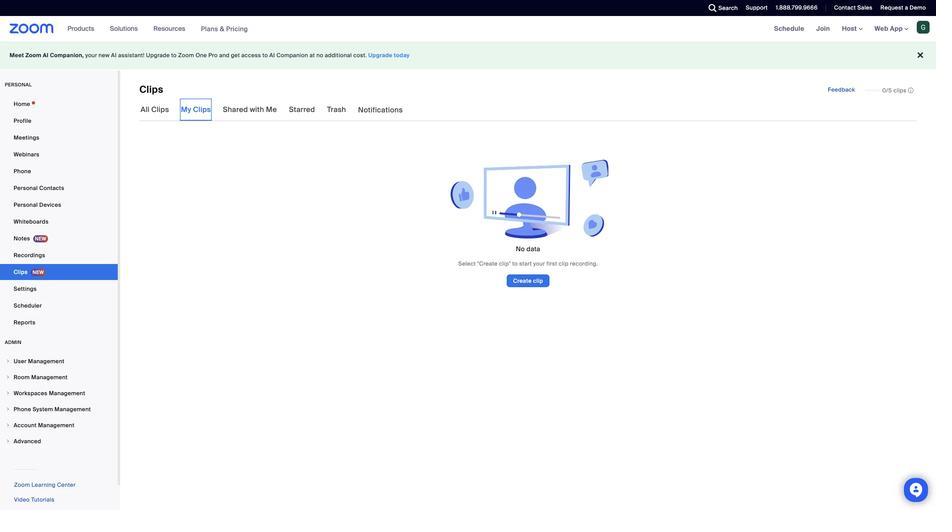 Task type: locate. For each thing, give the bounding box(es) containing it.
zoom left "one"
[[178, 52, 194, 59]]

clips right my
[[193, 105, 211, 115]]

personal
[[14, 185, 38, 192], [14, 201, 38, 209]]

clips up settings
[[14, 269, 28, 276]]

1 horizontal spatial upgrade
[[368, 52, 392, 59]]

1 vertical spatial clip
[[533, 278, 543, 285]]

0 vertical spatial your
[[85, 52, 97, 59]]

pro
[[208, 52, 218, 59]]

select "create clip" to start your first clip recording.
[[458, 260, 598, 268]]

search button
[[703, 0, 740, 16]]

0 horizontal spatial upgrade
[[146, 52, 170, 59]]

join
[[816, 24, 830, 33]]

management inside menu item
[[28, 358, 64, 365]]

recording.
[[570, 260, 598, 268]]

center
[[57, 482, 76, 489]]

personal up personal devices
[[14, 185, 38, 192]]

to down the resources dropdown button
[[171, 52, 177, 59]]

data
[[527, 245, 540, 254]]

to
[[171, 52, 177, 59], [263, 52, 268, 59], [512, 260, 518, 268]]

5 right image from the top
[[6, 439, 10, 444]]

phone up account
[[14, 406, 31, 413]]

right image inside phone system management menu item
[[6, 407, 10, 412]]

2 phone from the top
[[14, 406, 31, 413]]

home
[[14, 101, 30, 108]]

ai left companion
[[269, 52, 275, 59]]

banner
[[0, 16, 936, 42]]

right image left room
[[6, 375, 10, 380]]

1.888.799.9666
[[776, 4, 818, 11]]

&
[[220, 25, 224, 33]]

notes
[[14, 235, 30, 242]]

meetings
[[14, 134, 39, 141]]

products button
[[68, 16, 98, 42]]

0 vertical spatial clip
[[559, 260, 569, 268]]

meetings link
[[0, 130, 118, 146]]

solutions button
[[110, 16, 141, 42]]

right image for user
[[6, 359, 10, 364]]

1 vertical spatial personal
[[14, 201, 38, 209]]

1 personal from the top
[[14, 185, 38, 192]]

my clips tab
[[180, 99, 212, 121]]

app
[[890, 24, 903, 33]]

companion
[[277, 52, 308, 59]]

3 right image from the top
[[6, 391, 10, 396]]

0 vertical spatial phone
[[14, 168, 31, 175]]

contact sales link
[[828, 0, 875, 16], [834, 4, 873, 11]]

right image for room
[[6, 375, 10, 380]]

profile picture image
[[917, 21, 930, 34]]

phone
[[14, 168, 31, 175], [14, 406, 31, 413]]

0 horizontal spatial clip
[[533, 278, 543, 285]]

to right access in the left of the page
[[263, 52, 268, 59]]

right image up right icon
[[6, 407, 10, 412]]

personal devices link
[[0, 197, 118, 213]]

a
[[905, 4, 908, 11]]

0 horizontal spatial ai
[[43, 52, 48, 59]]

phone for phone system management
[[14, 406, 31, 413]]

all clips
[[141, 105, 169, 115]]

management for room management
[[31, 374, 68, 381]]

upgrade
[[146, 52, 170, 59], [368, 52, 392, 59]]

1 phone from the top
[[14, 168, 31, 175]]

phone system management menu item
[[0, 402, 118, 417]]

meet zoom ai companion, footer
[[0, 42, 936, 69]]

video
[[14, 497, 30, 504]]

0 vertical spatial personal
[[14, 185, 38, 192]]

system
[[33, 406, 53, 413]]

1 vertical spatial your
[[533, 260, 545, 268]]

1 vertical spatial phone
[[14, 406, 31, 413]]

management
[[28, 358, 64, 365], [31, 374, 68, 381], [49, 390, 85, 397], [54, 406, 91, 413], [38, 422, 74, 429]]

access
[[241, 52, 261, 59]]

feedback button
[[822, 83, 862, 96]]

clips link
[[0, 264, 118, 280]]

phone link
[[0, 163, 118, 179]]

personal devices
[[14, 201, 61, 209]]

to right clip" on the bottom
[[512, 260, 518, 268]]

upgrade right "cost."
[[368, 52, 392, 59]]

clips inside tab
[[151, 105, 169, 115]]

whiteboards link
[[0, 214, 118, 230]]

webinars link
[[0, 147, 118, 163]]

room management
[[14, 374, 68, 381]]

first
[[547, 260, 557, 268]]

right image left workspaces in the bottom of the page
[[6, 391, 10, 396]]

clips
[[139, 83, 163, 96], [151, 105, 169, 115], [193, 105, 211, 115], [14, 269, 28, 276]]

webinars
[[14, 151, 39, 158]]

workspaces management
[[14, 390, 85, 397]]

contact sales
[[834, 4, 873, 11]]

right image for phone
[[6, 407, 10, 412]]

right image for workspaces
[[6, 391, 10, 396]]

host
[[842, 24, 859, 33]]

shared with me tab
[[222, 99, 278, 121]]

phone inside the personal menu menu
[[14, 168, 31, 175]]

support link
[[740, 0, 770, 16], [746, 4, 768, 11]]

0 horizontal spatial your
[[85, 52, 97, 59]]

video tutorials
[[14, 497, 54, 504]]

right image left the user
[[6, 359, 10, 364]]

clip right create
[[533, 278, 543, 285]]

management up room management
[[28, 358, 64, 365]]

profile link
[[0, 113, 118, 129]]

0/5 clips
[[882, 87, 907, 94]]

management down phone system management menu item in the left bottom of the page
[[38, 422, 74, 429]]

ai right new
[[111, 52, 117, 59]]

zoom
[[25, 52, 41, 59], [178, 52, 194, 59], [14, 482, 30, 489]]

your left first
[[533, 260, 545, 268]]

resources
[[153, 24, 185, 33]]

2 horizontal spatial ai
[[269, 52, 275, 59]]

clips right "all"
[[151, 105, 169, 115]]

1 horizontal spatial clip
[[559, 260, 569, 268]]

clip right first
[[559, 260, 569, 268]]

your inside meet zoom ai companion, footer
[[85, 52, 97, 59]]

web
[[875, 24, 888, 33]]

your left new
[[85, 52, 97, 59]]

at
[[310, 52, 315, 59]]

right image inside user management menu item
[[6, 359, 10, 364]]

right image down right icon
[[6, 439, 10, 444]]

meet zoom ai companion, your new ai assistant! upgrade to zoom one pro and get access to ai companion at no additional cost. upgrade today
[[10, 52, 410, 59]]

clip"
[[499, 260, 511, 268]]

1 right image from the top
[[6, 359, 10, 364]]

right image inside workspaces management menu item
[[6, 391, 10, 396]]

create clip
[[513, 278, 543, 285]]

pricing
[[226, 25, 248, 33]]

ai left companion,
[[43, 52, 48, 59]]

all clips tab
[[139, 99, 170, 121]]

management up workspaces management
[[31, 374, 68, 381]]

2 personal from the top
[[14, 201, 38, 209]]

tabs of clips tab list
[[139, 99, 404, 121]]

phone inside menu item
[[14, 406, 31, 413]]

right image
[[6, 359, 10, 364], [6, 375, 10, 380], [6, 391, 10, 396], [6, 407, 10, 412], [6, 439, 10, 444]]

upgrade down product information navigation
[[146, 52, 170, 59]]

4 right image from the top
[[6, 407, 10, 412]]

product information navigation
[[62, 16, 254, 42]]

clips inside the personal menu menu
[[14, 269, 28, 276]]

personal up whiteboards
[[14, 201, 38, 209]]

scheduler link
[[0, 298, 118, 314]]

products
[[68, 24, 94, 33]]

1 horizontal spatial your
[[533, 260, 545, 268]]

select
[[458, 260, 476, 268]]

ai
[[43, 52, 48, 59], [111, 52, 117, 59], [269, 52, 275, 59]]

management up phone system management menu item in the left bottom of the page
[[49, 390, 85, 397]]

banner containing products
[[0, 16, 936, 42]]

personal for personal contacts
[[14, 185, 38, 192]]

trash
[[327, 105, 346, 115]]

2 right image from the top
[[6, 375, 10, 380]]

1 horizontal spatial ai
[[111, 52, 117, 59]]

right image inside 'room management' menu item
[[6, 375, 10, 380]]

no data
[[516, 245, 540, 254]]

phone down webinars
[[14, 168, 31, 175]]

schedule link
[[768, 16, 810, 42]]



Task type: describe. For each thing, give the bounding box(es) containing it.
clips
[[894, 87, 907, 94]]

trash tab
[[326, 99, 347, 121]]

no
[[316, 52, 323, 59]]

reports
[[14, 319, 35, 326]]

shared
[[223, 105, 248, 115]]

cost.
[[353, 52, 367, 59]]

recordings
[[14, 252, 45, 259]]

2 horizontal spatial to
[[512, 260, 518, 268]]

join link
[[810, 16, 836, 42]]

schedule
[[774, 24, 804, 33]]

zoom learning center link
[[14, 482, 76, 489]]

whiteboards
[[14, 218, 49, 226]]

home link
[[0, 96, 118, 112]]

meetings navigation
[[768, 16, 936, 42]]

sales
[[857, 4, 873, 11]]

personal
[[5, 82, 32, 88]]

profile
[[14, 117, 31, 125]]

all
[[141, 105, 149, 115]]

my
[[181, 105, 191, 115]]

contact
[[834, 4, 856, 11]]

clips up all clips
[[139, 83, 163, 96]]

1 upgrade from the left
[[146, 52, 170, 59]]

and
[[219, 52, 229, 59]]

get
[[231, 52, 240, 59]]

account management menu item
[[0, 418, 118, 433]]

start
[[519, 260, 532, 268]]

0/5
[[882, 87, 892, 94]]

user management
[[14, 358, 64, 365]]

2 ai from the left
[[111, 52, 117, 59]]

web app
[[875, 24, 903, 33]]

zoom logo image
[[10, 24, 54, 34]]

workspaces management menu item
[[0, 386, 118, 401]]

plans & pricing
[[201, 25, 248, 33]]

management up "account management" menu item
[[54, 406, 91, 413]]

no
[[516, 245, 525, 254]]

3 ai from the left
[[269, 52, 275, 59]]

demo
[[910, 4, 926, 11]]

assistant!
[[118, 52, 145, 59]]

request a demo
[[881, 4, 926, 11]]

admin menu menu
[[0, 354, 118, 450]]

personal for personal devices
[[14, 201, 38, 209]]

search
[[719, 4, 738, 12]]

today
[[394, 52, 410, 59]]

advanced menu item
[[0, 434, 118, 449]]

contacts
[[39, 185, 64, 192]]

plans
[[201, 25, 218, 33]]

with
[[250, 105, 264, 115]]

management for workspaces management
[[49, 390, 85, 397]]

0 horizontal spatial to
[[171, 52, 177, 59]]

my clips
[[181, 105, 211, 115]]

create
[[513, 278, 532, 285]]

user
[[14, 358, 27, 365]]

0/5 clips application
[[865, 86, 914, 94]]

create clip button
[[507, 275, 550, 288]]

settings
[[14, 286, 37, 293]]

clip inside button
[[533, 278, 543, 285]]

zoom right meet
[[25, 52, 41, 59]]

right image
[[6, 423, 10, 428]]

phone system management
[[14, 406, 91, 413]]

admin
[[5, 340, 22, 346]]

account management
[[14, 422, 74, 429]]

host button
[[842, 24, 863, 33]]

room
[[14, 374, 30, 381]]

zoom up video
[[14, 482, 30, 489]]

personal menu menu
[[0, 96, 118, 332]]

companion,
[[50, 52, 84, 59]]

video tutorials link
[[14, 497, 54, 504]]

user management menu item
[[0, 354, 118, 369]]

account
[[14, 422, 37, 429]]

zoom learning center
[[14, 482, 76, 489]]

me
[[266, 105, 277, 115]]

recordings link
[[0, 248, 118, 264]]

1 ai from the left
[[43, 52, 48, 59]]

1 horizontal spatial to
[[263, 52, 268, 59]]

phone for phone
[[14, 168, 31, 175]]

one
[[196, 52, 207, 59]]

meet
[[10, 52, 24, 59]]

web app button
[[875, 24, 909, 33]]

support
[[746, 4, 768, 11]]

upgrade today link
[[368, 52, 410, 59]]

starred
[[289, 105, 315, 115]]

solutions
[[110, 24, 138, 33]]

feedback
[[828, 86, 855, 93]]

room management menu item
[[0, 370, 118, 385]]

devices
[[39, 201, 61, 209]]

notifications
[[358, 105, 403, 115]]

tutorials
[[31, 497, 54, 504]]

reports link
[[0, 315, 118, 331]]

2 upgrade from the left
[[368, 52, 392, 59]]

shared with me
[[223, 105, 277, 115]]

clips inside tab
[[193, 105, 211, 115]]

management for user management
[[28, 358, 64, 365]]

new
[[99, 52, 110, 59]]

right image inside "advanced" menu item
[[6, 439, 10, 444]]

starred tab
[[288, 99, 316, 121]]

settings link
[[0, 281, 118, 297]]

learning
[[31, 482, 55, 489]]

management for account management
[[38, 422, 74, 429]]

"create
[[477, 260, 498, 268]]



Task type: vqa. For each thing, say whether or not it's contained in the screenshot.
and in the top of the page
yes



